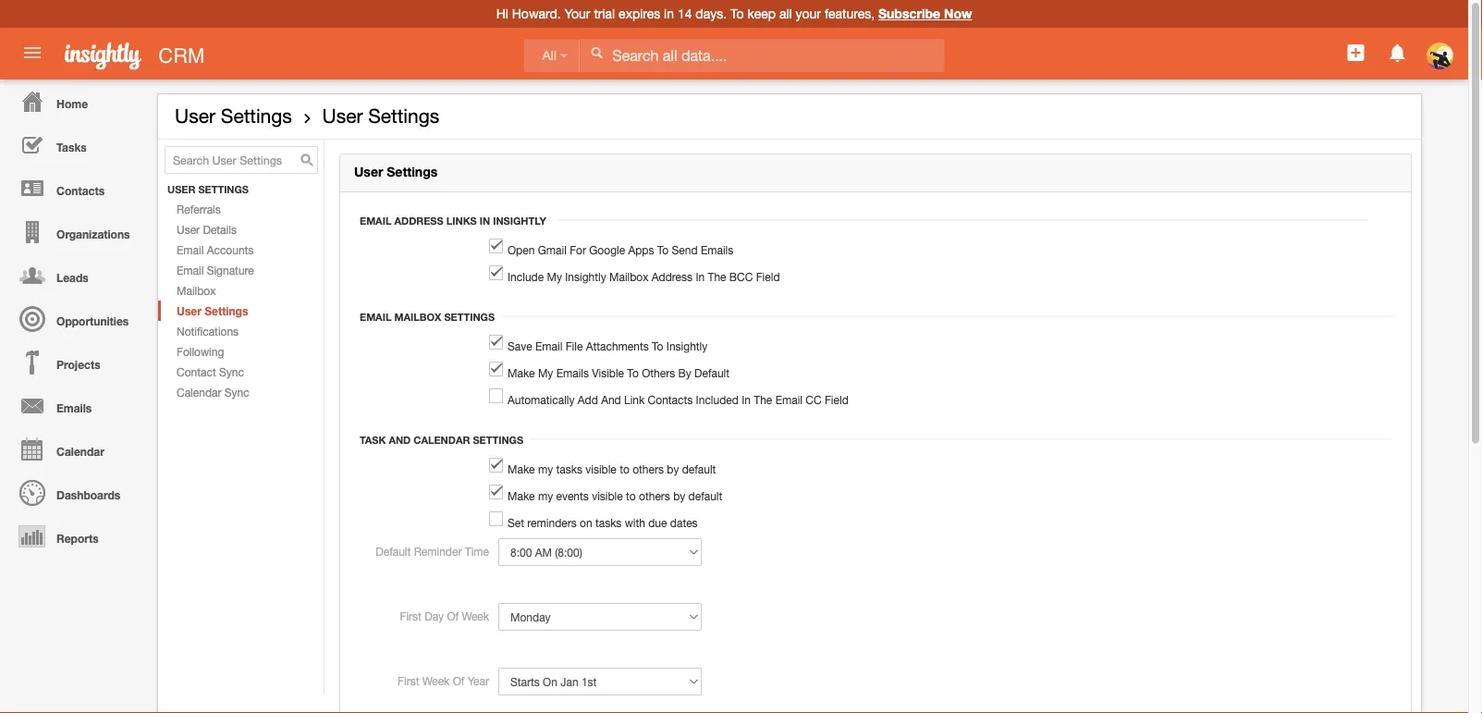 Task type: locate. For each thing, give the bounding box(es) containing it.
my up reminders
[[538, 463, 553, 475]]

0 vertical spatial first
[[400, 610, 422, 623]]

following
[[177, 345, 224, 358]]

included
[[696, 393, 739, 406]]

1 horizontal spatial tasks
[[596, 516, 622, 529]]

contacts inside "navigation"
[[56, 184, 105, 197]]

address
[[394, 215, 444, 227], [652, 270, 693, 283]]

calendar right "task"
[[414, 434, 470, 446]]

calendar link
[[5, 427, 148, 471]]

1 vertical spatial make
[[508, 463, 535, 475]]

time
[[465, 545, 489, 558]]

0 vertical spatial make
[[508, 366, 535, 379]]

1 horizontal spatial default
[[695, 366, 730, 379]]

1 vertical spatial default
[[689, 489, 723, 502]]

insightly up by
[[667, 339, 708, 352]]

my left events
[[538, 489, 553, 502]]

0 vertical spatial contacts
[[56, 184, 105, 197]]

sync
[[219, 365, 244, 378], [225, 386, 249, 399]]

save email file attachments to insightly
[[508, 339, 708, 352]]

subscribe now link
[[879, 6, 972, 21]]

my up automatically
[[538, 366, 553, 379]]

2 make from the top
[[508, 463, 535, 475]]

my
[[538, 463, 553, 475], [538, 489, 553, 502]]

contacts
[[56, 184, 105, 197], [648, 393, 693, 406]]

emails down file
[[556, 366, 589, 379]]

0 horizontal spatial contacts
[[56, 184, 105, 197]]

include my insightly mailbox address in the bcc field
[[508, 270, 780, 283]]

notifications
[[177, 325, 239, 338]]

0 vertical spatial insightly
[[493, 215, 546, 227]]

email mailbox settings
[[360, 311, 495, 323]]

sync down contact sync link
[[225, 386, 249, 399]]

1 vertical spatial of
[[453, 674, 465, 687]]

0 horizontal spatial week
[[422, 674, 450, 687]]

0 vertical spatial in
[[480, 215, 490, 227]]

the right included
[[754, 393, 773, 406]]

of for week
[[447, 610, 459, 623]]

None checkbox
[[489, 239, 503, 253], [489, 335, 503, 350], [489, 362, 503, 376], [489, 458, 503, 473], [489, 239, 503, 253], [489, 335, 503, 350], [489, 362, 503, 376], [489, 458, 503, 473]]

settings
[[198, 184, 249, 196]]

1 my from the top
[[538, 463, 553, 475]]

0 horizontal spatial address
[[394, 215, 444, 227]]

0 vertical spatial my
[[547, 270, 562, 283]]

others up make my events visible to others by default
[[633, 463, 664, 475]]

tasks
[[556, 463, 583, 475], [596, 516, 622, 529]]

to
[[620, 463, 630, 475], [626, 489, 636, 502]]

0 vertical spatial and
[[601, 393, 621, 406]]

my for make
[[538, 366, 553, 379]]

1 make from the top
[[508, 366, 535, 379]]

emails right send
[[701, 243, 734, 256]]

contacts down others
[[648, 393, 693, 406]]

address down send
[[652, 270, 693, 283]]

0 horizontal spatial default
[[376, 545, 411, 558]]

attachments
[[586, 339, 649, 352]]

projects
[[56, 358, 100, 371]]

now
[[944, 6, 972, 21]]

1 horizontal spatial the
[[754, 393, 773, 406]]

visible down 'make my tasks visible to others by default'
[[592, 489, 623, 502]]

1 vertical spatial week
[[422, 674, 450, 687]]

0 horizontal spatial field
[[756, 270, 780, 283]]

field
[[756, 270, 780, 283], [825, 393, 849, 406]]

insightly
[[493, 215, 546, 227], [565, 270, 606, 283], [667, 339, 708, 352]]

and right "task"
[[389, 434, 411, 446]]

3 make from the top
[[508, 489, 535, 502]]

email
[[360, 215, 392, 227], [177, 243, 204, 256], [177, 264, 204, 277], [360, 311, 392, 323], [535, 339, 563, 352], [776, 393, 803, 406]]

1 vertical spatial field
[[825, 393, 849, 406]]

white image
[[590, 46, 603, 59]]

in
[[480, 215, 490, 227], [696, 270, 705, 283], [742, 393, 751, 406]]

to up with
[[626, 489, 636, 502]]

1 vertical spatial the
[[754, 393, 773, 406]]

in down send
[[696, 270, 705, 283]]

user settings link
[[175, 105, 292, 127], [322, 105, 440, 127], [158, 301, 324, 321]]

0 vertical spatial address
[[394, 215, 444, 227]]

contacts up organizations link
[[56, 184, 105, 197]]

others up due
[[639, 489, 670, 502]]

reminders
[[527, 516, 577, 529]]

1 vertical spatial my
[[538, 366, 553, 379]]

home
[[56, 97, 88, 110]]

insightly down for
[[565, 270, 606, 283]]

default right by
[[695, 366, 730, 379]]

of left year at the bottom of page
[[453, 674, 465, 687]]

mailbox
[[610, 270, 649, 283], [177, 284, 216, 297], [394, 311, 442, 323]]

link
[[624, 393, 645, 406]]

signature
[[207, 264, 254, 277]]

of right day
[[447, 610, 459, 623]]

notifications link
[[158, 321, 324, 341]]

visible for tasks
[[586, 463, 617, 475]]

2 my from the top
[[538, 489, 553, 502]]

calendar up dashboards link
[[56, 445, 104, 458]]

tasks up events
[[556, 463, 583, 475]]

visible up make my events visible to others by default
[[586, 463, 617, 475]]

2 horizontal spatial mailbox
[[610, 270, 649, 283]]

1 horizontal spatial mailbox
[[394, 311, 442, 323]]

task and calendar settings
[[360, 434, 524, 446]]

visible
[[592, 366, 624, 379]]

tasks right on
[[596, 516, 622, 529]]

0 vertical spatial default
[[682, 463, 716, 475]]

2 horizontal spatial in
[[742, 393, 751, 406]]

0 vertical spatial default
[[695, 366, 730, 379]]

include
[[508, 270, 544, 283]]

None checkbox
[[489, 266, 503, 280], [489, 389, 503, 403], [489, 485, 503, 499], [489, 512, 503, 526], [489, 266, 503, 280], [489, 389, 503, 403], [489, 485, 503, 499], [489, 512, 503, 526]]

for
[[570, 243, 586, 256]]

make for make my emails visible to others by default
[[508, 366, 535, 379]]

insightly up open
[[493, 215, 546, 227]]

1 horizontal spatial insightly
[[565, 270, 606, 283]]

navigation
[[0, 80, 148, 558]]

in right links
[[480, 215, 490, 227]]

1 horizontal spatial emails
[[556, 366, 589, 379]]

emails up the calendar link
[[56, 401, 92, 414]]

settings
[[221, 105, 292, 127], [368, 105, 440, 127], [387, 164, 438, 179], [205, 304, 248, 317], [444, 311, 495, 323], [473, 434, 524, 446]]

first left day
[[400, 610, 422, 623]]

to up make my events visible to others by default
[[620, 463, 630, 475]]

all
[[542, 48, 557, 63]]

week left year at the bottom of page
[[422, 674, 450, 687]]

0 vertical spatial by
[[667, 463, 679, 475]]

and right add
[[601, 393, 621, 406]]

of
[[447, 610, 459, 623], [453, 674, 465, 687]]

to for events
[[626, 489, 636, 502]]

reminder
[[414, 545, 462, 558]]

dashboards
[[56, 488, 120, 501]]

others for tasks
[[633, 463, 664, 475]]

0 vertical spatial visible
[[586, 463, 617, 475]]

notifications image
[[1387, 42, 1409, 64]]

crm
[[158, 43, 205, 67]]

organizations link
[[5, 210, 148, 253]]

first left year at the bottom of page
[[398, 674, 419, 687]]

1 vertical spatial sync
[[225, 386, 249, 399]]

0 vertical spatial tasks
[[556, 463, 583, 475]]

1 vertical spatial contacts
[[648, 393, 693, 406]]

1 vertical spatial by
[[673, 489, 686, 502]]

2 vertical spatial emails
[[56, 401, 92, 414]]

field right bcc
[[756, 270, 780, 283]]

default left reminder
[[376, 545, 411, 558]]

2 vertical spatial make
[[508, 489, 535, 502]]

visible for events
[[592, 489, 623, 502]]

1 vertical spatial address
[[652, 270, 693, 283]]

my for tasks
[[538, 463, 553, 475]]

make my emails visible to others by default
[[508, 366, 730, 379]]

calendar
[[177, 386, 221, 399], [414, 434, 470, 446], [56, 445, 104, 458]]

0 vertical spatial week
[[462, 610, 489, 623]]

default
[[695, 366, 730, 379], [376, 545, 411, 558]]

email address links in insightly
[[360, 215, 546, 227]]

save
[[508, 339, 532, 352]]

hi
[[496, 6, 509, 21]]

organizations
[[56, 228, 130, 240]]

1 horizontal spatial contacts
[[648, 393, 693, 406]]

0 vertical spatial my
[[538, 463, 553, 475]]

0 vertical spatial the
[[708, 270, 726, 283]]

0 vertical spatial field
[[756, 270, 780, 283]]

1 horizontal spatial in
[[696, 270, 705, 283]]

the left bcc
[[708, 270, 726, 283]]

1 vertical spatial others
[[639, 489, 670, 502]]

and
[[601, 393, 621, 406], [389, 434, 411, 446]]

make
[[508, 366, 535, 379], [508, 463, 535, 475], [508, 489, 535, 502]]

0 vertical spatial emails
[[701, 243, 734, 256]]

default
[[682, 463, 716, 475], [689, 489, 723, 502]]

visible
[[586, 463, 617, 475], [592, 489, 623, 502]]

1 vertical spatial first
[[398, 674, 419, 687]]

0 horizontal spatial mailbox
[[177, 284, 216, 297]]

emails
[[701, 243, 734, 256], [556, 366, 589, 379], [56, 401, 92, 414]]

1 vertical spatial in
[[696, 270, 705, 283]]

1 vertical spatial mailbox
[[177, 284, 216, 297]]

settings inside user settings referrals user details email accounts email signature mailbox user settings notifications following contact sync calendar sync
[[205, 304, 248, 317]]

0 vertical spatial to
[[620, 463, 630, 475]]

with
[[625, 516, 645, 529]]

week right day
[[462, 610, 489, 623]]

1 horizontal spatial week
[[462, 610, 489, 623]]

1 horizontal spatial calendar
[[177, 386, 221, 399]]

1 vertical spatial insightly
[[565, 270, 606, 283]]

1 horizontal spatial and
[[601, 393, 621, 406]]

to for tasks
[[620, 463, 630, 475]]

my down gmail
[[547, 270, 562, 283]]

to
[[731, 6, 744, 21], [657, 243, 669, 256], [652, 339, 664, 352], [627, 366, 639, 379]]

1 vertical spatial visible
[[592, 489, 623, 502]]

0 horizontal spatial tasks
[[556, 463, 583, 475]]

in right included
[[742, 393, 751, 406]]

1 vertical spatial default
[[376, 545, 411, 558]]

0 horizontal spatial calendar
[[56, 445, 104, 458]]

address left links
[[394, 215, 444, 227]]

1 vertical spatial my
[[538, 489, 553, 502]]

1 vertical spatial and
[[389, 434, 411, 446]]

sync down following link
[[219, 365, 244, 378]]

calendar down contact
[[177, 386, 221, 399]]

1 vertical spatial to
[[626, 489, 636, 502]]

0 horizontal spatial emails
[[56, 401, 92, 414]]

emails link
[[5, 384, 148, 427]]

2 vertical spatial insightly
[[667, 339, 708, 352]]

calendar sync link
[[158, 382, 324, 402]]

calendar inside user settings referrals user details email accounts email signature mailbox user settings notifications following contact sync calendar sync
[[177, 386, 221, 399]]

0 vertical spatial of
[[447, 610, 459, 623]]

0 vertical spatial others
[[633, 463, 664, 475]]

1 vertical spatial emails
[[556, 366, 589, 379]]

field right the cc at the bottom
[[825, 393, 849, 406]]



Task type: vqa. For each thing, say whether or not it's contained in the screenshot.
Contact
yes



Task type: describe. For each thing, give the bounding box(es) containing it.
2 horizontal spatial calendar
[[414, 434, 470, 446]]

1 vertical spatial tasks
[[596, 516, 622, 529]]

all
[[780, 6, 792, 21]]

to left send
[[657, 243, 669, 256]]

others
[[642, 366, 675, 379]]

details
[[203, 223, 237, 236]]

make for make my tasks visible to others by default
[[508, 463, 535, 475]]

to left keep
[[731, 6, 744, 21]]

links
[[446, 215, 477, 227]]

0 vertical spatial mailbox
[[610, 270, 649, 283]]

2 horizontal spatial emails
[[701, 243, 734, 256]]

user settings referrals user details email accounts email signature mailbox user settings notifications following contact sync calendar sync
[[167, 184, 254, 399]]

gmail
[[538, 243, 567, 256]]

automatically
[[508, 393, 575, 406]]

leads link
[[5, 253, 148, 297]]

tasks link
[[5, 123, 148, 166]]

my for events
[[538, 489, 553, 502]]

set reminders on tasks with due dates
[[508, 516, 698, 529]]

calendar inside "navigation"
[[56, 445, 104, 458]]

2 horizontal spatial insightly
[[667, 339, 708, 352]]

referrals link
[[158, 199, 324, 219]]

send
[[672, 243, 698, 256]]

first for first day of week
[[400, 610, 422, 623]]

task
[[360, 434, 386, 446]]

set
[[508, 516, 524, 529]]

trial
[[594, 6, 615, 21]]

contacts link
[[5, 166, 148, 210]]

email signature link
[[158, 260, 324, 280]]

hi howard. your trial expires in 14 days. to keep all your features, subscribe now
[[496, 6, 972, 21]]

to up others
[[652, 339, 664, 352]]

first week of year
[[398, 674, 489, 687]]

navigation containing home
[[0, 80, 148, 558]]

0 horizontal spatial insightly
[[493, 215, 546, 227]]

cc
[[806, 393, 822, 406]]

automatically add and link contacts included in the email cc field
[[508, 393, 849, 406]]

others for events
[[639, 489, 670, 502]]

bcc
[[730, 270, 753, 283]]

opportunities
[[56, 314, 129, 327]]

0 horizontal spatial in
[[480, 215, 490, 227]]

leads
[[56, 271, 89, 284]]

events
[[556, 489, 589, 502]]

your
[[565, 6, 591, 21]]

0 horizontal spatial the
[[708, 270, 726, 283]]

email accounts link
[[158, 240, 324, 260]]

keep
[[748, 6, 776, 21]]

default reminder time
[[376, 545, 489, 558]]

open gmail for google apps to send emails
[[508, 243, 734, 256]]

opportunities link
[[5, 297, 148, 340]]

first day of week
[[400, 610, 489, 623]]

apps
[[628, 243, 654, 256]]

by
[[678, 366, 692, 379]]

1 horizontal spatial address
[[652, 270, 693, 283]]

in
[[664, 6, 674, 21]]

mailbox link
[[158, 280, 324, 301]]

mailbox inside user settings referrals user details email accounts email signature mailbox user settings notifications following contact sync calendar sync
[[177, 284, 216, 297]]

my for include
[[547, 270, 562, 283]]

make my events visible to others by default
[[508, 489, 723, 502]]

contact
[[177, 365, 216, 378]]

day
[[425, 610, 444, 623]]

make my tasks visible to others by default
[[508, 463, 716, 475]]

days.
[[696, 6, 727, 21]]

emails inside emails link
[[56, 401, 92, 414]]

0 horizontal spatial and
[[389, 434, 411, 446]]

14
[[678, 6, 692, 21]]

google
[[589, 243, 625, 256]]

your
[[796, 6, 821, 21]]

subscribe
[[879, 6, 941, 21]]

default for make my tasks visible to others by default
[[682, 463, 716, 475]]

on
[[580, 516, 592, 529]]

file
[[566, 339, 583, 352]]

reports
[[56, 532, 99, 545]]

user details link
[[158, 219, 324, 240]]

referrals
[[177, 203, 221, 216]]

dashboards link
[[5, 471, 148, 514]]

contact sync link
[[158, 362, 324, 382]]

open
[[508, 243, 535, 256]]

add
[[578, 393, 598, 406]]

make for make my events visible to others by default
[[508, 489, 535, 502]]

expires
[[619, 6, 661, 21]]

to right visible
[[627, 366, 639, 379]]

due
[[649, 516, 667, 529]]

all link
[[524, 39, 580, 73]]

user
[[167, 184, 195, 196]]

accounts
[[207, 243, 254, 256]]

reports link
[[5, 514, 148, 558]]

Search User Settings text field
[[165, 146, 318, 174]]

of for year
[[453, 674, 465, 687]]

year
[[468, 674, 489, 687]]

by for make my events visible to others by default
[[673, 489, 686, 502]]

0 vertical spatial sync
[[219, 365, 244, 378]]

Search all data.... text field
[[580, 39, 945, 72]]

2 vertical spatial mailbox
[[394, 311, 442, 323]]

following link
[[158, 341, 324, 362]]

howard.
[[512, 6, 561, 21]]

home link
[[5, 80, 148, 123]]

first for first week of year
[[398, 674, 419, 687]]

default for make my events visible to others by default
[[689, 489, 723, 502]]

projects link
[[5, 340, 148, 384]]

2 vertical spatial in
[[742, 393, 751, 406]]

features,
[[825, 6, 875, 21]]

by for make my tasks visible to others by default
[[667, 463, 679, 475]]

1 horizontal spatial field
[[825, 393, 849, 406]]

dates
[[670, 516, 698, 529]]

tasks
[[56, 141, 87, 154]]



